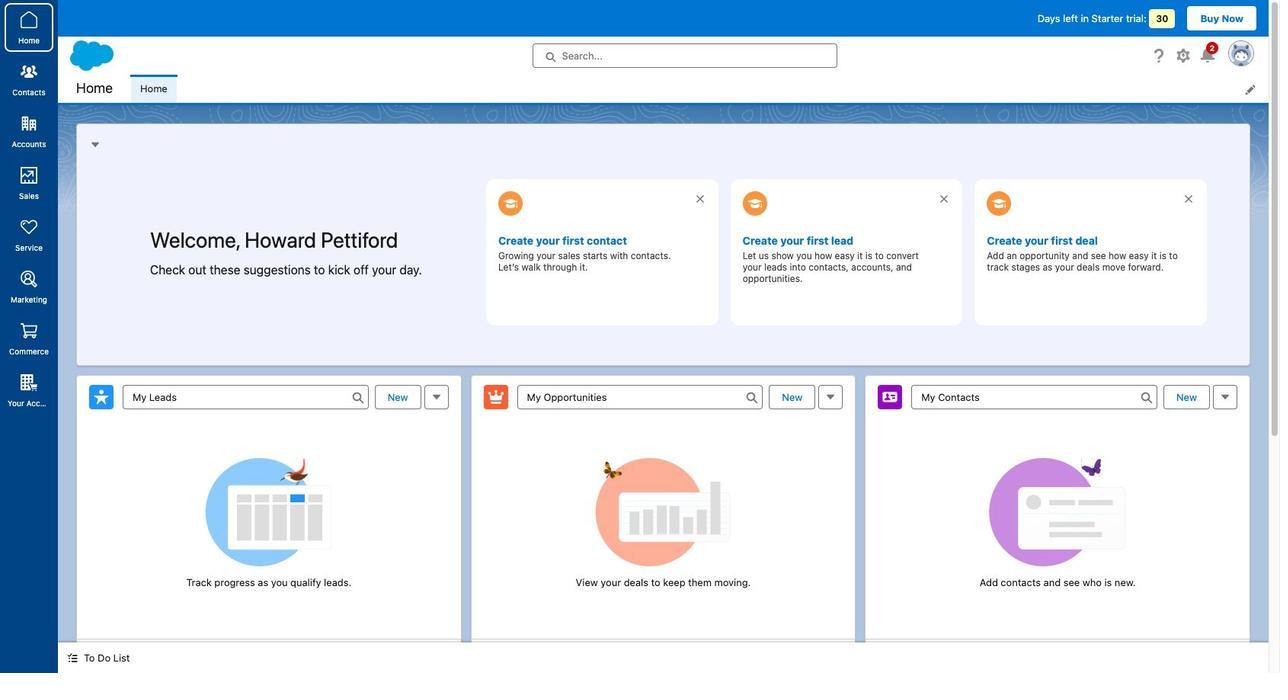 Task type: vqa. For each thing, say whether or not it's contained in the screenshot.
List
yes



Task type: locate. For each thing, give the bounding box(es) containing it.
list
[[131, 75, 1269, 103]]

Select an Option text field
[[123, 385, 369, 409]]

text default image
[[67, 653, 78, 663]]

Select an Option text field
[[517, 385, 763, 409]]



